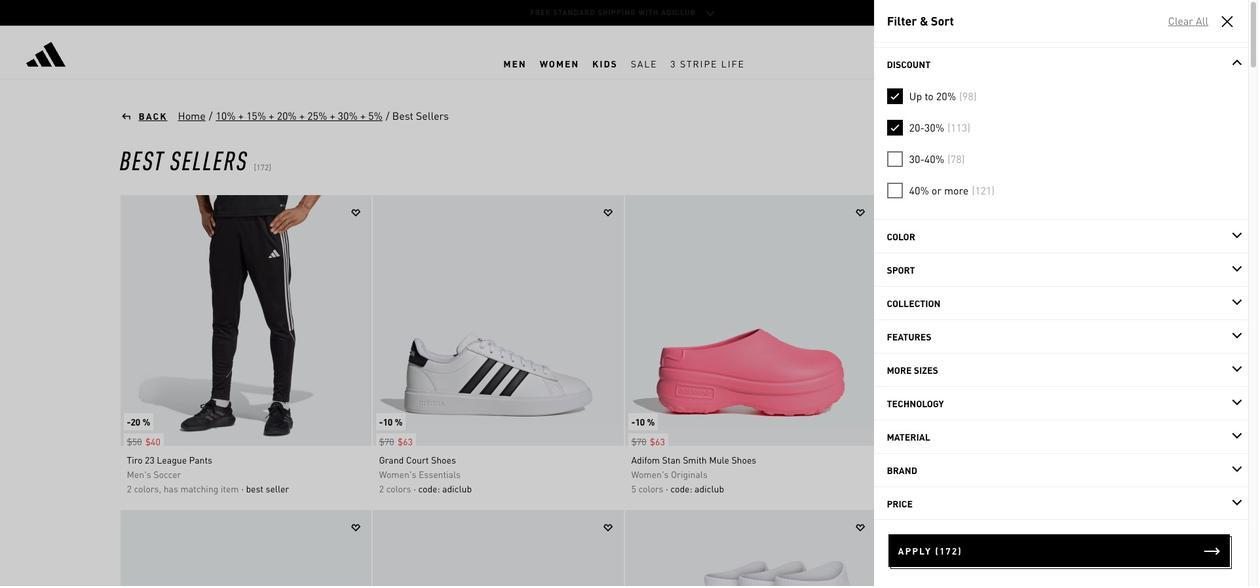 Task type: describe. For each thing, give the bounding box(es) containing it.
matching for 2nd men's soccer black tiro 23 league pants image from the right
[[181, 483, 219, 495]]

0 vertical spatial 40%
[[925, 152, 945, 166]]

features
[[887, 331, 932, 343]]

back
[[139, 110, 167, 122]]

1 $50 $40 from the left
[[127, 436, 160, 448]]

42" link
[[887, 5, 946, 31]]

women's originals white superstar xlg shoes image
[[120, 511, 371, 587]]

2 -20 % from the left
[[884, 416, 907, 428]]

price
[[887, 498, 913, 510]]

originals black crazy 8 shoes image
[[877, 511, 1128, 587]]

2 seller from the left
[[1023, 483, 1046, 495]]

1 best from the left
[[246, 483, 263, 495]]

$70 for grand
[[379, 436, 394, 448]]

30-
[[909, 152, 925, 166]]

brand
[[887, 465, 918, 477]]

10 for adifom stan smith mule shoes women's originals 5 colors · code: adiclub
[[635, 416, 645, 428]]

sizes
[[914, 364, 938, 376]]

court
[[406, 454, 429, 466]]

back button
[[120, 109, 167, 123]]

- for first men's soccer black tiro 23 league pants image from right
[[884, 416, 888, 428]]

1 horizontal spatial 20%
[[937, 89, 956, 103]]

best sellers [172]
[[120, 143, 271, 176]]

main navigation element
[[299, 48, 950, 79]]

standard
[[553, 8, 595, 17]]

3 + from the left
[[299, 109, 305, 123]]

20-
[[909, 121, 925, 134]]

30-40% (78)
[[909, 152, 965, 166]]

4 + from the left
[[330, 109, 335, 123]]

[172]
[[254, 163, 271, 172]]

40% or more (121)
[[909, 184, 995, 197]]

apply (172) button
[[888, 535, 1230, 568]]

women's running black ultraboost 20 running shoes image
[[373, 511, 624, 587]]

sport
[[887, 264, 915, 276]]

more
[[944, 184, 969, 197]]

2 has from the left
[[921, 483, 935, 495]]

2 tiro 23 league pants men's soccer 2 colors, has matching item · best seller from the left
[[884, 454, 1046, 495]]

matching for first men's soccer black tiro 23 league pants image from right
[[938, 483, 976, 495]]

collection
[[887, 298, 941, 309]]

25%
[[307, 109, 327, 123]]

home
[[178, 109, 206, 123]]

stan
[[662, 454, 681, 466]]

30% inside 10% + 15% + 20% + 25% + 30% + 5% link
[[338, 109, 358, 123]]

1 men's soccer black tiro 23 league pants image from the left
[[120, 195, 371, 446]]

1 seller from the left
[[266, 483, 289, 495]]

adiclub inside adifom stan smith mule shoes women's originals 5 colors · code: adiclub
[[695, 483, 724, 495]]

women's originals white classic superlite no-show socks 6 pairs image
[[625, 511, 876, 587]]

originals
[[671, 469, 708, 480]]

shoes inside the grand court shoes women's essentials 2 colors · code: adiclub
[[431, 454, 456, 466]]

1 soccer from the left
[[154, 469, 181, 480]]

2 + from the left
[[269, 109, 274, 123]]

(98)
[[960, 89, 977, 103]]

1 + from the left
[[238, 109, 244, 123]]

filter
[[887, 13, 917, 28]]

1 -20 % from the left
[[127, 416, 150, 428]]

2 colors, from the left
[[891, 483, 918, 495]]

best for best sellers [172]
[[120, 143, 164, 176]]

adifom stan smith mule shoes women's originals 5 colors · code: adiclub
[[632, 454, 757, 495]]

(121)
[[972, 184, 995, 197]]

up
[[909, 89, 922, 103]]

mule
[[709, 454, 729, 466]]

2 $50 $40 from the left
[[884, 436, 918, 448]]

10% + 15% + 20% + 25% + 30% + 5% link
[[215, 108, 383, 124]]

adiclub inside the grand court shoes women's essentials 2 colors · code: adiclub
[[442, 483, 472, 495]]

home link
[[177, 108, 206, 124]]

2 best from the left
[[1003, 483, 1021, 495]]

1 item from the left
[[221, 483, 239, 495]]

$40 for 2nd men's soccer black tiro 23 league pants image from the right
[[145, 436, 160, 448]]

material
[[887, 431, 931, 443]]

all
[[1196, 14, 1209, 28]]

1 men's from the left
[[127, 469, 151, 480]]

grand court shoes women's essentials 2 colors · code: adiclub
[[379, 454, 472, 495]]

4 · from the left
[[998, 483, 1001, 495]]

1 colors, from the left
[[134, 483, 161, 495]]

% for 2nd men's soccer black tiro 23 league pants image from the right
[[143, 416, 150, 428]]

42"
[[910, 12, 924, 24]]

free
[[530, 8, 551, 17]]

$70 for adifom
[[632, 436, 647, 448]]

more sizes
[[887, 364, 938, 376]]

shoes inside adifom stan smith mule shoes women's originals 5 colors · code: adiclub
[[732, 454, 757, 466]]

1 tiro from the left
[[127, 454, 143, 466]]



Task type: vqa. For each thing, say whether or not it's contained in the screenshot.


Task type: locate. For each thing, give the bounding box(es) containing it.
women's
[[379, 469, 417, 480], [632, 469, 669, 480]]

colors down grand
[[386, 483, 411, 495]]

· down the 'stan' in the right of the page
[[666, 483, 668, 495]]

technology
[[887, 398, 944, 410]]

0 horizontal spatial $50 $40
[[127, 436, 160, 448]]

1 -10 % from the left
[[379, 416, 403, 428]]

40% left (78)
[[925, 152, 945, 166]]

2 -10 % from the left
[[632, 416, 655, 428]]

pants
[[189, 454, 212, 466], [946, 454, 969, 466]]

women's down adifom
[[632, 469, 669, 480]]

10 up grand
[[383, 416, 393, 428]]

2 $40 from the left
[[902, 436, 918, 448]]

2 for 2nd men's soccer black tiro 23 league pants image from the right
[[127, 483, 132, 495]]

2 $63 from the left
[[650, 436, 665, 448]]

men's
[[127, 469, 151, 480], [884, 469, 908, 480]]

$50
[[127, 436, 142, 448], [884, 436, 899, 448]]

0 horizontal spatial tiro
[[127, 454, 143, 466]]

2
[[127, 483, 132, 495], [379, 483, 384, 495], [884, 483, 889, 495]]

smith
[[683, 454, 707, 466]]

20-30% (113)
[[909, 121, 971, 134]]

2 women's from the left
[[632, 469, 669, 480]]

1 league from the left
[[157, 454, 187, 466]]

1 horizontal spatial tiro 23 league pants men's soccer 2 colors, has matching item · best seller
[[884, 454, 1046, 495]]

0 horizontal spatial men's soccer black tiro 23 league pants image
[[120, 195, 371, 446]]

· inside the grand court shoes women's essentials 2 colors · code: adiclub
[[414, 483, 416, 495]]

discount
[[887, 58, 931, 70]]

1 horizontal spatial adiclub
[[695, 483, 724, 495]]

-10 % for adifom stan smith mule shoes women's originals 5 colors · code: adiclub
[[632, 416, 655, 428]]

colors right 5
[[639, 483, 664, 495]]

-
[[127, 416, 131, 428], [379, 416, 383, 428], [632, 416, 635, 428], [884, 416, 888, 428]]

seller
[[266, 483, 289, 495], [1023, 483, 1046, 495]]

10% + 15% + 20% + 25% + 30% + 5%
[[216, 109, 383, 123]]

code: inside the grand court shoes women's essentials 2 colors · code: adiclub
[[418, 483, 440, 495]]

- for women's originals pink adifom stan smith mule shoes image
[[632, 416, 635, 428]]

$70 $63 up grand
[[379, 436, 413, 448]]

colors inside the grand court shoes women's essentials 2 colors · code: adiclub
[[386, 483, 411, 495]]

1 colors from the left
[[386, 483, 411, 495]]

$40 for first men's soccer black tiro 23 league pants image from right
[[902, 436, 918, 448]]

0 horizontal spatial $40
[[145, 436, 160, 448]]

1 vertical spatial sellers
[[170, 143, 248, 176]]

1 horizontal spatial item
[[978, 483, 996, 495]]

-20 %
[[127, 416, 150, 428], [884, 416, 907, 428]]

women's inside the grand court shoes women's essentials 2 colors · code: adiclub
[[379, 469, 417, 480]]

women's down grand
[[379, 469, 417, 480]]

1 horizontal spatial 23
[[902, 454, 912, 466]]

1 horizontal spatial tiro
[[884, 454, 900, 466]]

0 horizontal spatial 20%
[[277, 109, 297, 123]]

1 horizontal spatial $40
[[902, 436, 918, 448]]

20% right to
[[937, 89, 956, 103]]

1 horizontal spatial code:
[[671, 483, 693, 495]]

shoes
[[431, 454, 456, 466], [732, 454, 757, 466]]

+ right 15%
[[269, 109, 274, 123]]

code: down essentials
[[418, 483, 440, 495]]

30% left (113) on the right of the page
[[925, 121, 945, 134]]

1 $70 from the left
[[379, 436, 394, 448]]

1 horizontal spatial pants
[[946, 454, 969, 466]]

0 horizontal spatial best
[[120, 143, 164, 176]]

apply (172)
[[898, 545, 963, 557]]

- for women's essentials white grand court shoes image
[[379, 416, 383, 428]]

free standard shipping with adiclub
[[530, 8, 696, 17]]

0 horizontal spatial sellers
[[170, 143, 248, 176]]

0 horizontal spatial pants
[[189, 454, 212, 466]]

0 horizontal spatial shoes
[[431, 454, 456, 466]]

0 horizontal spatial has
[[164, 483, 178, 495]]

0 vertical spatial best
[[392, 109, 413, 123]]

1 horizontal spatial -10 %
[[632, 416, 655, 428]]

0 horizontal spatial $63
[[398, 436, 413, 448]]

1 % from the left
[[143, 416, 150, 428]]

0 horizontal spatial 30%
[[338, 109, 358, 123]]

%
[[143, 416, 150, 428], [395, 416, 403, 428], [647, 416, 655, 428], [900, 416, 907, 428]]

code:
[[418, 483, 440, 495], [671, 483, 693, 495]]

0 horizontal spatial 10
[[383, 416, 393, 428]]

1 horizontal spatial $50 $40
[[884, 436, 918, 448]]

2 code: from the left
[[671, 483, 693, 495]]

1 $70 $63 from the left
[[379, 436, 413, 448]]

(78)
[[948, 152, 965, 166]]

1 horizontal spatial matching
[[938, 483, 976, 495]]

2 pants from the left
[[946, 454, 969, 466]]

40% left the or
[[909, 184, 929, 197]]

2 horizontal spatial 2
[[884, 483, 889, 495]]

tiro
[[127, 454, 143, 466], [884, 454, 900, 466]]

1 horizontal spatial best
[[1003, 483, 1021, 495]]

grand
[[379, 454, 404, 466]]

0 horizontal spatial soccer
[[154, 469, 181, 480]]

0 vertical spatial 20%
[[937, 89, 956, 103]]

+
[[238, 109, 244, 123], [269, 109, 274, 123], [299, 109, 305, 123], [330, 109, 335, 123], [360, 109, 366, 123]]

best for best sellers
[[392, 109, 413, 123]]

5%
[[368, 109, 383, 123]]

5 + from the left
[[360, 109, 366, 123]]

0 horizontal spatial colors
[[386, 483, 411, 495]]

-10 % up grand
[[379, 416, 403, 428]]

1 horizontal spatial seller
[[1023, 483, 1046, 495]]

1 · from the left
[[241, 483, 244, 495]]

1 20 from the left
[[131, 416, 140, 428]]

2 item from the left
[[978, 483, 996, 495]]

0 horizontal spatial best
[[246, 483, 263, 495]]

1 $63 from the left
[[398, 436, 413, 448]]

has
[[164, 483, 178, 495], [921, 483, 935, 495]]

1 horizontal spatial $70
[[632, 436, 647, 448]]

sellers for best sellers [172]
[[170, 143, 248, 176]]

0 horizontal spatial -10 %
[[379, 416, 403, 428]]

men's soccer black tiro 23 league pants image
[[120, 195, 371, 446], [877, 195, 1128, 446]]

10 for grand court shoes women's essentials 2 colors · code: adiclub
[[383, 416, 393, 428]]

sellers right 5%
[[416, 109, 449, 123]]

2 2 from the left
[[379, 483, 384, 495]]

2 · from the left
[[414, 483, 416, 495]]

code: down originals
[[671, 483, 693, 495]]

1 $40 from the left
[[145, 436, 160, 448]]

2 soccer from the left
[[911, 469, 938, 480]]

1 horizontal spatial men's
[[884, 469, 908, 480]]

1 shoes from the left
[[431, 454, 456, 466]]

$63 up court
[[398, 436, 413, 448]]

1 2 from the left
[[127, 483, 132, 495]]

0 horizontal spatial $70
[[379, 436, 394, 448]]

adifom
[[632, 454, 660, 466]]

0 vertical spatial sellers
[[416, 109, 449, 123]]

0 horizontal spatial league
[[157, 454, 187, 466]]

$63 for grand
[[398, 436, 413, 448]]

tiro 23 league pants men's soccer 2 colors, has matching item · best seller
[[127, 454, 289, 495], [884, 454, 1046, 495]]

% for first men's soccer black tiro 23 league pants image from right
[[900, 416, 907, 428]]

· up women's originals white superstar xlg shoes image
[[241, 483, 244, 495]]

0 horizontal spatial men's
[[127, 469, 151, 480]]

2 for first men's soccer black tiro 23 league pants image from right
[[884, 483, 889, 495]]

1 horizontal spatial -20 %
[[884, 416, 907, 428]]

1 - from the left
[[127, 416, 131, 428]]

shoes right mule
[[732, 454, 757, 466]]

$63 up adifom
[[650, 436, 665, 448]]

1 23 from the left
[[145, 454, 155, 466]]

4 - from the left
[[884, 416, 888, 428]]

2 $50 from the left
[[884, 436, 899, 448]]

0 horizontal spatial colors,
[[134, 483, 161, 495]]

women's originals pink adifom stan smith mule shoes image
[[625, 195, 876, 446]]

$70 up adifom
[[632, 436, 647, 448]]

shoes up essentials
[[431, 454, 456, 466]]

colors,
[[134, 483, 161, 495], [891, 483, 918, 495]]

5
[[632, 483, 636, 495]]

$70
[[379, 436, 394, 448], [632, 436, 647, 448]]

colors inside adifom stan smith mule shoes women's originals 5 colors · code: adiclub
[[639, 483, 664, 495]]

23
[[145, 454, 155, 466], [902, 454, 912, 466]]

1 matching from the left
[[181, 483, 219, 495]]

2 colors from the left
[[639, 483, 664, 495]]

1 code: from the left
[[418, 483, 440, 495]]

$70 $63 for adifom
[[632, 436, 665, 448]]

1 tiro 23 league pants men's soccer 2 colors, has matching item · best seller from the left
[[127, 454, 289, 495]]

0 horizontal spatial $70 $63
[[379, 436, 413, 448]]

1 horizontal spatial colors
[[639, 483, 664, 495]]

(113)
[[948, 121, 971, 134]]

20
[[131, 416, 140, 428], [888, 416, 898, 428]]

% for women's originals pink adifom stan smith mule shoes image
[[647, 416, 655, 428]]

20% right 15%
[[277, 109, 297, 123]]

30% left 5%
[[338, 109, 358, 123]]

adiclub
[[442, 483, 472, 495], [695, 483, 724, 495]]

+ left 5%
[[360, 109, 366, 123]]

adiclub down originals
[[695, 483, 724, 495]]

1 vertical spatial 20%
[[277, 109, 297, 123]]

best
[[246, 483, 263, 495], [1003, 483, 1021, 495]]

1 horizontal spatial 10
[[635, 416, 645, 428]]

+ right "10%"
[[238, 109, 244, 123]]

shipping
[[598, 8, 636, 17]]

1 horizontal spatial $70 $63
[[632, 436, 665, 448]]

0 horizontal spatial seller
[[266, 483, 289, 495]]

0 horizontal spatial matching
[[181, 483, 219, 495]]

best down back button
[[120, 143, 164, 176]]

· down court
[[414, 483, 416, 495]]

0 horizontal spatial 23
[[145, 454, 155, 466]]

1 horizontal spatial colors,
[[891, 483, 918, 495]]

best up women's originals white superstar xlg shoes image
[[246, 483, 263, 495]]

$63
[[398, 436, 413, 448], [650, 436, 665, 448]]

2 $70 $63 from the left
[[632, 436, 665, 448]]

best sellers
[[392, 109, 449, 123]]

-10 %
[[379, 416, 403, 428], [632, 416, 655, 428]]

40%
[[925, 152, 945, 166], [909, 184, 929, 197]]

3 2 from the left
[[884, 483, 889, 495]]

sellers for best sellers
[[416, 109, 449, 123]]

to
[[925, 89, 934, 103]]

1 adiclub from the left
[[442, 483, 472, 495]]

1 vertical spatial 40%
[[909, 184, 929, 197]]

10
[[383, 416, 393, 428], [635, 416, 645, 428]]

1 horizontal spatial best
[[392, 109, 413, 123]]

·
[[241, 483, 244, 495], [414, 483, 416, 495], [666, 483, 668, 495], [998, 483, 1001, 495]]

3 · from the left
[[666, 483, 668, 495]]

code: inside adifom stan smith mule shoes women's originals 5 colors · code: adiclub
[[671, 483, 693, 495]]

2 tiro from the left
[[884, 454, 900, 466]]

with
[[639, 8, 659, 17]]

2 23 from the left
[[902, 454, 912, 466]]

2 league from the left
[[914, 454, 944, 466]]

2 $70 from the left
[[632, 436, 647, 448]]

1 pants from the left
[[189, 454, 212, 466]]

4 % from the left
[[900, 416, 907, 428]]

1 horizontal spatial sellers
[[416, 109, 449, 123]]

0 horizontal spatial 20
[[131, 416, 140, 428]]

$70 $63 for grand
[[379, 436, 413, 448]]

$50 $40
[[127, 436, 160, 448], [884, 436, 918, 448]]

clear
[[1168, 14, 1194, 28]]

0 horizontal spatial item
[[221, 483, 239, 495]]

adiclub down essentials
[[442, 483, 472, 495]]

more
[[887, 364, 912, 376]]

1 horizontal spatial $63
[[650, 436, 665, 448]]

0 horizontal spatial adiclub
[[442, 483, 472, 495]]

sellers down home link
[[170, 143, 248, 176]]

0 horizontal spatial $50
[[127, 436, 142, 448]]

sellers
[[416, 109, 449, 123], [170, 143, 248, 176]]

3 - from the left
[[632, 416, 635, 428]]

10%
[[216, 109, 236, 123]]

2 matching from the left
[[938, 483, 976, 495]]

clear all link
[[1168, 14, 1209, 28]]

· inside adifom stan smith mule shoes women's originals 5 colors · code: adiclub
[[666, 483, 668, 495]]

&
[[920, 13, 928, 28]]

1 horizontal spatial soccer
[[911, 469, 938, 480]]

item up originals black crazy 8 shoes image
[[978, 483, 996, 495]]

+ right 25%
[[330, 109, 335, 123]]

best
[[392, 109, 413, 123], [120, 143, 164, 176]]

10 up adifom
[[635, 416, 645, 428]]

1 horizontal spatial shoes
[[732, 454, 757, 466]]

-10 % for grand court shoes women's essentials 2 colors · code: adiclub
[[379, 416, 403, 428]]

1 horizontal spatial 30%
[[925, 121, 945, 134]]

item
[[221, 483, 239, 495], [978, 483, 996, 495]]

color
[[887, 231, 916, 243]]

2 men's from the left
[[884, 469, 908, 480]]

- for 2nd men's soccer black tiro 23 league pants image from the right
[[127, 416, 131, 428]]

women's inside adifom stan smith mule shoes women's originals 5 colors · code: adiclub
[[632, 469, 669, 480]]

up to 20% (98)
[[909, 89, 977, 103]]

$63 for adifom
[[650, 436, 665, 448]]

15%
[[246, 109, 266, 123]]

1 vertical spatial best
[[120, 143, 164, 176]]

2 - from the left
[[379, 416, 383, 428]]

best up originals black crazy 8 shoes image
[[1003, 483, 1021, 495]]

clear all
[[1168, 14, 1209, 28]]

0 horizontal spatial -20 %
[[127, 416, 150, 428]]

women's essentials white grand court shoes image
[[373, 195, 624, 446]]

20%
[[937, 89, 956, 103], [277, 109, 297, 123]]

23 for first men's soccer black tiro 23 league pants image from right
[[902, 454, 912, 466]]

0 horizontal spatial 2
[[127, 483, 132, 495]]

1 horizontal spatial 20
[[888, 416, 898, 428]]

item up women's originals white superstar xlg shoes image
[[221, 483, 239, 495]]

1 has from the left
[[164, 483, 178, 495]]

league
[[157, 454, 187, 466], [914, 454, 944, 466]]

+ left 25%
[[299, 109, 305, 123]]

matching
[[181, 483, 219, 495], [938, 483, 976, 495]]

essentials
[[419, 469, 461, 480]]

0 horizontal spatial tiro 23 league pants men's soccer 2 colors, has matching item · best seller
[[127, 454, 289, 495]]

2 adiclub from the left
[[695, 483, 724, 495]]

· up originals black crazy 8 shoes image
[[998, 483, 1001, 495]]

1 horizontal spatial women's
[[632, 469, 669, 480]]

1 horizontal spatial men's soccer black tiro 23 league pants image
[[877, 195, 1128, 446]]

sort
[[931, 13, 954, 28]]

-10 % up adifom
[[632, 416, 655, 428]]

1 horizontal spatial has
[[921, 483, 935, 495]]

$40
[[145, 436, 160, 448], [902, 436, 918, 448]]

colors
[[386, 483, 411, 495], [639, 483, 664, 495]]

1 horizontal spatial 2
[[379, 483, 384, 495]]

2 % from the left
[[395, 416, 403, 428]]

% for women's essentials white grand court shoes image
[[395, 416, 403, 428]]

23 for 2nd men's soccer black tiro 23 league pants image from the right
[[145, 454, 155, 466]]

2 shoes from the left
[[732, 454, 757, 466]]

adiclub
[[661, 8, 696, 17]]

0 horizontal spatial code:
[[418, 483, 440, 495]]

1 $50 from the left
[[127, 436, 142, 448]]

1 horizontal spatial $50
[[884, 436, 899, 448]]

2 men's soccer black tiro 23 league pants image from the left
[[877, 195, 1128, 446]]

3 % from the left
[[647, 416, 655, 428]]

0 horizontal spatial women's
[[379, 469, 417, 480]]

soccer
[[154, 469, 181, 480], [911, 469, 938, 480]]

$70 $63 up adifom
[[632, 436, 665, 448]]

or
[[932, 184, 942, 197]]

best right 5%
[[392, 109, 413, 123]]

1 10 from the left
[[383, 416, 393, 428]]

1 women's from the left
[[379, 469, 417, 480]]

1 horizontal spatial league
[[914, 454, 944, 466]]

2 20 from the left
[[888, 416, 898, 428]]

2 inside the grand court shoes women's essentials 2 colors · code: adiclub
[[379, 483, 384, 495]]

$70 up grand
[[379, 436, 394, 448]]

2 10 from the left
[[635, 416, 645, 428]]

filter & sort
[[887, 13, 954, 28]]



